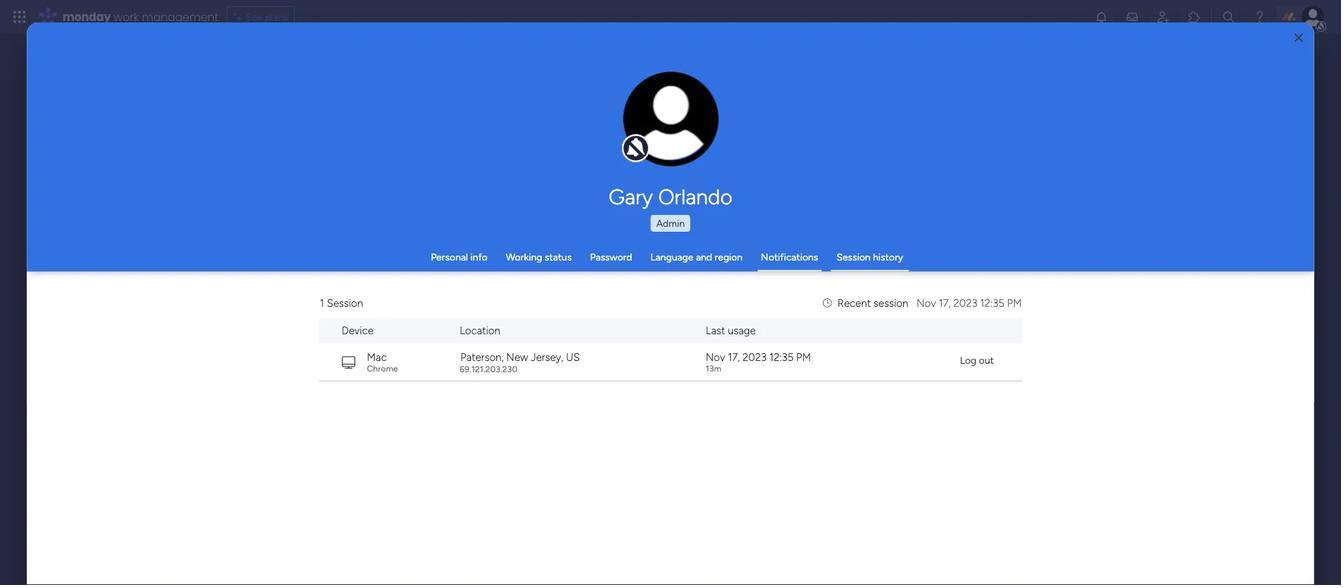 Task type: vqa. For each thing, say whether or not it's contained in the screenshot.
bottom Session
yes



Task type: describe. For each thing, give the bounding box(es) containing it.
gary orlando
[[609, 184, 733, 209]]

new
[[506, 351, 528, 364]]

see
[[246, 11, 263, 23]]

1 vertical spatial session
[[327, 297, 363, 310]]

paterson,
[[460, 351, 504, 364]]

recent
[[838, 297, 871, 310]]

nov for nov 17, 2023 12:35 pm
[[917, 297, 936, 310]]

close image
[[1295, 33, 1303, 43]]

pm for nov 17, 2023 12:35 pm
[[1007, 297, 1022, 310]]

language
[[651, 251, 694, 263]]

apps image
[[1187, 10, 1201, 24]]

location
[[460, 325, 500, 337]]

status
[[545, 251, 572, 263]]

personal info
[[431, 251, 488, 263]]

us
[[566, 351, 580, 364]]

see plans button
[[227, 6, 295, 27]]

inbox image
[[1125, 10, 1140, 24]]

history
[[873, 251, 903, 263]]

jersey,
[[531, 351, 563, 364]]

2023 for nov 17, 2023 12:35 pm 13m
[[743, 351, 767, 364]]

invite members image
[[1156, 10, 1170, 24]]

usage
[[728, 325, 756, 337]]

gary orlando image
[[1302, 6, 1324, 28]]

1 session
[[320, 297, 363, 310]]

profile
[[675, 127, 701, 138]]

13m
[[706, 364, 721, 374]]

help image
[[1253, 10, 1267, 24]]

recent session
[[838, 297, 908, 310]]

0 vertical spatial session
[[837, 251, 871, 263]]

select product image
[[13, 10, 27, 24]]

region
[[715, 251, 743, 263]]

personal info link
[[431, 251, 488, 263]]

picture
[[657, 138, 685, 150]]

change profile picture button
[[623, 72, 719, 167]]

working status
[[506, 251, 572, 263]]

gary orlando button
[[477, 184, 864, 209]]

language and region link
[[651, 251, 743, 263]]

chrome
[[367, 364, 398, 374]]

69.121.203.230
[[460, 364, 518, 375]]

log
[[960, 355, 977, 367]]

gary orlando dialog
[[27, 22, 1314, 586]]

dapulse time image
[[823, 297, 832, 310]]

language and region
[[651, 251, 743, 263]]



Task type: locate. For each thing, give the bounding box(es) containing it.
log out button
[[954, 349, 1000, 372]]

0 horizontal spatial 2023
[[743, 351, 767, 364]]

nov for nov 17, 2023 12:35 pm 13m
[[706, 351, 725, 364]]

1 vertical spatial nov
[[706, 351, 725, 364]]

2023 up log
[[954, 297, 978, 310]]

0 horizontal spatial session
[[327, 297, 363, 310]]

0 horizontal spatial nov
[[706, 351, 725, 364]]

12:35 for nov 17, 2023 12:35 pm
[[980, 297, 1005, 310]]

1 vertical spatial pm
[[796, 351, 811, 364]]

last usage
[[706, 325, 756, 337]]

pm inside nov 17, 2023 12:35 pm 13m
[[796, 351, 811, 364]]

orlando
[[658, 184, 733, 209]]

nov down last
[[706, 351, 725, 364]]

working
[[506, 251, 542, 263]]

0 vertical spatial pm
[[1007, 297, 1022, 310]]

2023
[[954, 297, 978, 310], [743, 351, 767, 364]]

session history
[[837, 251, 903, 263]]

monday
[[63, 9, 111, 25]]

personal
[[431, 251, 468, 263]]

12:35 up the out at bottom
[[980, 297, 1005, 310]]

0 horizontal spatial 17,
[[728, 351, 740, 364]]

2023 for nov 17, 2023 12:35 pm
[[954, 297, 978, 310]]

0 vertical spatial nov
[[917, 297, 936, 310]]

17,
[[939, 297, 951, 310], [728, 351, 740, 364]]

log out
[[960, 355, 994, 367]]

1 vertical spatial 17,
[[728, 351, 740, 364]]

search everything image
[[1222, 10, 1236, 24]]

12:35 right 13m
[[769, 351, 794, 364]]

0 vertical spatial 12:35
[[980, 297, 1005, 310]]

session
[[837, 251, 871, 263], [327, 297, 363, 310]]

paterson, new jersey, us 69.121.203.230
[[460, 351, 580, 375]]

0 vertical spatial 17,
[[939, 297, 951, 310]]

session
[[874, 297, 908, 310]]

change profile picture
[[641, 127, 701, 150]]

mac
[[367, 351, 387, 364]]

nov 17, 2023 12:35 pm
[[917, 297, 1022, 310]]

session right 1
[[327, 297, 363, 310]]

device
[[342, 325, 374, 337]]

nov right session
[[917, 297, 936, 310]]

17, right 13m
[[728, 351, 740, 364]]

1 vertical spatial 2023
[[743, 351, 767, 364]]

out
[[979, 355, 994, 367]]

and
[[696, 251, 712, 263]]

0 horizontal spatial pm
[[796, 351, 811, 364]]

working status link
[[506, 251, 572, 263]]

session left history
[[837, 251, 871, 263]]

17, right session
[[939, 297, 951, 310]]

nov 17, 2023 12:35 pm 13m
[[706, 351, 811, 374]]

plans
[[265, 11, 288, 23]]

info
[[471, 251, 488, 263]]

password
[[590, 251, 632, 263]]

1
[[320, 297, 324, 310]]

mac chrome
[[367, 351, 398, 374]]

see plans
[[246, 11, 288, 23]]

1 horizontal spatial pm
[[1007, 297, 1022, 310]]

nov inside nov 17, 2023 12:35 pm 13m
[[706, 351, 725, 364]]

nov
[[917, 297, 936, 310], [706, 351, 725, 364]]

notifications image
[[1095, 10, 1109, 24]]

1 vertical spatial 12:35
[[769, 351, 794, 364]]

gary
[[609, 184, 653, 209]]

change
[[641, 127, 673, 138]]

2023 down usage
[[743, 351, 767, 364]]

12:35 inside nov 17, 2023 12:35 pm 13m
[[769, 351, 794, 364]]

12:35
[[980, 297, 1005, 310], [769, 351, 794, 364]]

1 horizontal spatial nov
[[917, 297, 936, 310]]

pm
[[1007, 297, 1022, 310], [796, 351, 811, 364]]

notifications link
[[761, 251, 818, 263]]

12:35 for nov 17, 2023 12:35 pm 13m
[[769, 351, 794, 364]]

1 horizontal spatial session
[[837, 251, 871, 263]]

1 horizontal spatial 12:35
[[980, 297, 1005, 310]]

admin
[[656, 218, 685, 230]]

session history link
[[837, 251, 903, 263]]

management
[[142, 9, 218, 25]]

0 horizontal spatial 12:35
[[769, 351, 794, 364]]

work
[[114, 9, 139, 25]]

17, for nov 17, 2023 12:35 pm
[[939, 297, 951, 310]]

notifications
[[761, 251, 818, 263]]

last
[[706, 325, 725, 337]]

1 horizontal spatial 17,
[[939, 297, 951, 310]]

17, for nov 17, 2023 12:35 pm 13m
[[728, 351, 740, 364]]

pm for nov 17, 2023 12:35 pm 13m
[[796, 351, 811, 364]]

0 vertical spatial 2023
[[954, 297, 978, 310]]

monday work management
[[63, 9, 218, 25]]

2023 inside nov 17, 2023 12:35 pm 13m
[[743, 351, 767, 364]]

17, inside nov 17, 2023 12:35 pm 13m
[[728, 351, 740, 364]]

password link
[[590, 251, 632, 263]]

1 horizontal spatial 2023
[[954, 297, 978, 310]]



